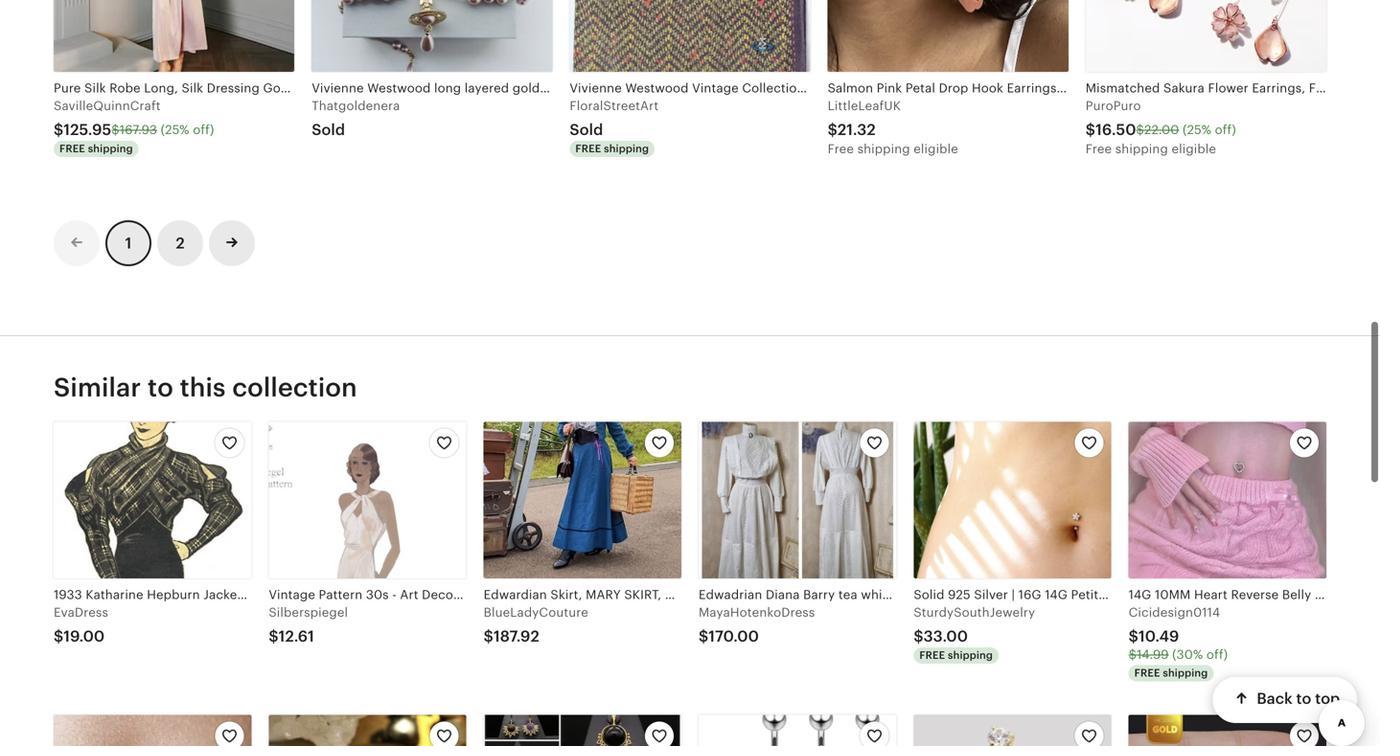 Task type: locate. For each thing, give the bounding box(es) containing it.
free inside 'sturdysouthjewelry $ 33.00 free shipping'
[[920, 650, 945, 662]]

solid 925 silver | 16g 14g petite flower reverse belly ring | 6mm 1/4" 8mm 5/16" 10mm 3/8" 12mm 15/32" image
[[914, 422, 1112, 579]]

shipping inside littleleafuk $ 21.32 free shipping eligible
[[857, 142, 910, 156]]

1 sold from the left
[[312, 121, 345, 139]]

1933 katharine hepburn jacket evadress pattern evadress $ 19.00
[[54, 588, 347, 646]]

1 horizontal spatial eligible
[[1172, 142, 1216, 156]]

off)
[[193, 123, 214, 137], [1215, 123, 1236, 137], [1207, 648, 1228, 662]]

sturdysouthjewelry $ 33.00 free shipping
[[914, 606, 1035, 662]]

1 free from the left
[[828, 142, 854, 156]]

back to top button
[[1213, 678, 1357, 724]]

eligible
[[914, 142, 958, 156], [1172, 142, 1216, 156]]

vivienne westwood long layered gold pink pearl necklace with 3d orb drop and swarovski crystals image
[[312, 0, 552, 72]]

free inside vivienne westwood vintage collection handkerchief 19 x 19 inches floralstreetart sold free shipping
[[575, 143, 601, 155]]

$ inside silberspiegel $ 12.61
[[269, 628, 279, 646]]

shipping down (30%
[[1163, 667, 1208, 679]]

pure silk robe long, silk dressing gown with feather sleeve, wedding bride bridesmaid robe, kimono robe full legnth, bridal lingerie,pink image
[[54, 0, 294, 72]]

littleleafuk
[[828, 99, 901, 113]]

sold inside vivienne westwood vintage collection handkerchief 19 x 19 inches floralstreetart sold free shipping
[[570, 121, 603, 139]]

(25% inside puropuro $ 16.50 $ 22.00 (25% off) free shipping eligible
[[1183, 123, 1212, 137]]

katharine
[[86, 588, 143, 603]]

0 vertical spatial evadress
[[245, 588, 300, 603]]

to left this
[[148, 373, 173, 403]]

mayahotenkodress
[[699, 606, 815, 620]]

19
[[891, 81, 904, 96], [918, 81, 931, 96]]

0 horizontal spatial eligible
[[914, 142, 958, 156]]

free down 21.32
[[828, 142, 854, 156]]

free inside littleleafuk $ 21.32 free shipping eligible
[[828, 142, 854, 156]]

free inside savillequinncraft $ 125.95 $ 167.93 (25% off) free shipping
[[59, 143, 85, 155]]

shipping down floralstreetart
[[604, 143, 649, 155]]

off) for 16.50
[[1215, 123, 1236, 137]]

14g 10mm heart reverse belly button ring/ heart navel jewelry/ top down belly ring/ heart belly piercing / shinny belly bar/ 1.6*10mm image
[[1129, 422, 1327, 579]]

19 right "x"
[[918, 81, 931, 96]]

collection
[[742, 81, 805, 96]]

puropuro
[[1086, 99, 1141, 113]]

1 horizontal spatial 19
[[918, 81, 931, 96]]

shipping down 22.00
[[1115, 142, 1168, 156]]

back to top
[[1257, 691, 1340, 708]]

eligible down inches
[[914, 142, 958, 156]]

(25%
[[161, 123, 189, 137], [1183, 123, 1212, 137]]

off) inside 'cicidesign0114 $ 10.49 $ 14.99 (30% off) free shipping'
[[1207, 648, 1228, 662]]

star logo belly ring- belly button jewelry- surgical steel navel jewelry- navel barbell- belly button rings- 14g curved barbell image
[[699, 715, 897, 747]]

shipping down the 33.00 on the right bottom of page
[[948, 650, 993, 662]]

0 vertical spatial to
[[148, 373, 173, 403]]

shipping inside savillequinncraft $ 125.95 $ 167.93 (25% off) free shipping
[[88, 143, 133, 155]]

littleleafuk $ 21.32 free shipping eligible
[[828, 99, 958, 156]]

shipping down 21.32
[[857, 142, 910, 156]]

(25% right 167.93
[[161, 123, 189, 137]]

2 eligible from the left
[[1172, 142, 1216, 156]]

free
[[59, 143, 85, 155], [575, 143, 601, 155], [920, 650, 945, 662], [1135, 667, 1160, 679]]

vivienne westwood vintage collection handkerchief 19 x 19 inches floralstreetart sold free shipping
[[570, 81, 974, 155]]

top
[[1315, 691, 1340, 708]]

off) right 167.93
[[193, 123, 214, 137]]

shipping inside 'sturdysouthjewelry $ 33.00 free shipping'
[[948, 650, 993, 662]]

evadress up "silberspiegel"
[[245, 588, 300, 603]]

33.00
[[924, 628, 968, 646]]

free inside puropuro $ 16.50 $ 22.00 (25% off) free shipping eligible
[[1086, 142, 1112, 156]]

eligible inside littleleafuk $ 21.32 free shipping eligible
[[914, 142, 958, 156]]

free down 125.95
[[59, 143, 85, 155]]

19.00
[[64, 628, 105, 646]]

to left top
[[1296, 691, 1311, 708]]

0 horizontal spatial (25%
[[161, 123, 189, 137]]

1 eligible from the left
[[914, 142, 958, 156]]

0 horizontal spatial 19
[[891, 81, 904, 96]]

vintage
[[692, 81, 739, 96]]

off) inside savillequinncraft $ 125.95 $ 167.93 (25% off) free shipping
[[193, 123, 214, 137]]

16.50
[[1096, 121, 1136, 139]]

$ inside 1933 katharine hepburn jacket evadress pattern evadress $ 19.00
[[54, 628, 64, 646]]

to inside button
[[1296, 691, 1311, 708]]

to
[[148, 373, 173, 403], [1296, 691, 1311, 708]]

0 horizontal spatial to
[[148, 373, 173, 403]]

(25% right 22.00
[[1183, 123, 1212, 137]]

sold
[[312, 121, 345, 139], [570, 121, 603, 139]]

$
[[54, 121, 64, 139], [828, 121, 838, 139], [1086, 121, 1096, 139], [111, 123, 120, 137], [1136, 123, 1144, 137], [54, 628, 64, 646], [269, 628, 279, 646], [484, 628, 494, 646], [699, 628, 709, 646], [914, 628, 924, 646], [1129, 628, 1139, 646], [1129, 648, 1137, 662]]

(25% for 16.50
[[1183, 123, 1212, 137]]

off) inside puropuro $ 16.50 $ 22.00 (25% off) free shipping eligible
[[1215, 123, 1236, 137]]

1933
[[54, 588, 82, 603]]

westwood
[[625, 81, 689, 96]]

2 free from the left
[[1086, 142, 1112, 156]]

free down 16.50
[[1086, 142, 1112, 156]]

1 horizontal spatial free
[[1086, 142, 1112, 156]]

x
[[908, 81, 915, 96]]

off) right (30%
[[1207, 648, 1228, 662]]

free down the 33.00 on the right bottom of page
[[920, 650, 945, 662]]

1 horizontal spatial (25%
[[1183, 123, 1212, 137]]

0 horizontal spatial sold
[[312, 121, 345, 139]]

sold down thatgoldenera on the top left
[[312, 121, 345, 139]]

sold down floralstreetart
[[570, 121, 603, 139]]

2 (25% from the left
[[1183, 123, 1212, 137]]

salmon pink petal drop hook earrings - statement acrylic earrings with gold wire - floral jewellery | gifts for her, friend & valentines image
[[828, 0, 1069, 72]]

167.93
[[120, 123, 157, 137]]

1 horizontal spatial to
[[1296, 691, 1311, 708]]

1 (25% from the left
[[161, 123, 189, 137]]

blueladycouture
[[484, 606, 588, 620]]

shipping
[[857, 142, 910, 156], [1115, 142, 1168, 156], [88, 143, 133, 155], [604, 143, 649, 155], [948, 650, 993, 662], [1163, 667, 1208, 679]]

eligible down 22.00
[[1172, 142, 1216, 156]]

(25% inside savillequinncraft $ 125.95 $ 167.93 (25% off) free shipping
[[161, 123, 189, 137]]

free
[[828, 142, 854, 156], [1086, 142, 1112, 156]]

similar
[[54, 373, 141, 403]]

free down floralstreetart
[[575, 143, 601, 155]]

1 vertical spatial to
[[1296, 691, 1311, 708]]

1 vertical spatial evadress
[[54, 606, 108, 620]]

off) right 22.00
[[1215, 123, 1236, 137]]

0 horizontal spatial free
[[828, 142, 854, 156]]

19 left "x"
[[891, 81, 904, 96]]

125.95
[[64, 121, 111, 139]]

thatgoldenera
[[312, 99, 400, 113]]

1 horizontal spatial sold
[[570, 121, 603, 139]]

22.00
[[1144, 123, 1179, 137]]

2 sold from the left
[[570, 121, 603, 139]]

evadress
[[245, 588, 300, 603], [54, 606, 108, 620]]

$ inside 'sturdysouthjewelry $ 33.00 free shipping'
[[914, 628, 924, 646]]

free down 14.99
[[1135, 667, 1160, 679]]

$ inside mayahotenkodress $ 170.00
[[699, 628, 709, 646]]

shipping down 125.95
[[88, 143, 133, 155]]

shipping inside 'cicidesign0114 $ 10.49 $ 14.99 (30% off) free shipping'
[[1163, 667, 1208, 679]]

evadress down 1933
[[54, 606, 108, 620]]

1933 katharine hepburn jacket evadress pattern image
[[54, 422, 251, 579]]



Task type: describe. For each thing, give the bounding box(es) containing it.
free inside 'cicidesign0114 $ 10.49 $ 14.99 (30% off) free shipping'
[[1135, 667, 1160, 679]]

pattern
[[303, 588, 347, 603]]

off) for 125.95
[[193, 123, 214, 137]]

eligible inside puropuro $ 16.50 $ 22.00 (25% off) free shipping eligible
[[1172, 142, 1216, 156]]

blueladycouture $ 187.92
[[484, 606, 588, 646]]

14k solid gold belly button ring navel  piercing round two balls bar bell threaded bar bell rook piercing eyebrow piercing 18g 16g 14g image
[[1129, 715, 1327, 747]]

2 19 from the left
[[918, 81, 931, 96]]

shipping inside puropuro $ 16.50 $ 22.00 (25% off) free shipping eligible
[[1115, 142, 1168, 156]]

vivienne
[[570, 81, 622, 96]]

jacket
[[203, 588, 242, 603]]

1 link
[[105, 221, 151, 267]]

to for back
[[1296, 691, 1311, 708]]

2 link
[[157, 221, 203, 267]]

sold inside thatgoldenera sold
[[312, 121, 345, 139]]

handkerchief
[[808, 81, 888, 96]]

back
[[1257, 691, 1292, 708]]

to for similar
[[148, 373, 173, 403]]

12.61
[[279, 628, 314, 646]]

edwardian skirt, mary skirt, ankle length skirt, long linen gibson girl skirt image
[[484, 422, 681, 579]]

0 horizontal spatial evadress
[[54, 606, 108, 620]]

21.32
[[838, 121, 876, 139]]

cicidesign0114
[[1129, 606, 1220, 620]]

1
[[125, 235, 132, 252]]

edwadrian diana barry tea white day dress from eyelet cotton with embroidery, linen lace and shell buttons, suffragette gibson girl style image
[[699, 422, 897, 579]]

collection
[[232, 373, 357, 403]]

14g g23 titanium belly button clicker| minimalist navel jewelry| belly hoop| hinged carved belly bar| belly hoop| belly ring 1.6*10/12mm image
[[54, 715, 251, 747]]

14.99
[[1137, 648, 1169, 662]]

similar to this collection
[[54, 373, 357, 403]]

cicidesign0114 $ 10.49 $ 14.99 (30% off) free shipping
[[1129, 606, 1228, 679]]

2
[[176, 235, 185, 252]]

inches
[[934, 81, 974, 96]]

savillequinncraft
[[54, 99, 161, 113]]

off) for 10.49
[[1207, 648, 1228, 662]]

vivienne westwood vintage collection handkerchief 19 x 19 inches image
[[570, 0, 810, 72]]

1 horizontal spatial evadress
[[245, 588, 300, 603]]

shipping inside vivienne westwood vintage collection handkerchief 19 x 19 inches floralstreetart sold free shipping
[[604, 143, 649, 155]]

170.00
[[709, 628, 759, 646]]

puropuro $ 16.50 $ 22.00 (25% off) free shipping eligible
[[1086, 99, 1236, 156]]

silberspiegel
[[269, 606, 348, 620]]

savillequinncraft $ 125.95 $ 167.93 (25% off) free shipping
[[54, 99, 214, 155]]

mismatched sakura flower earrings, flower dangle earrings, cherry blossom earrings, clip-on earrings, japanese earrings, kawaii earrings image
[[1086, 0, 1327, 72]]

silberspiegel $ 12.61
[[269, 606, 348, 646]]

mayahotenkodress $ 170.00
[[699, 606, 815, 646]]

thatgoldenera sold
[[312, 99, 400, 139]]

this
[[180, 373, 226, 403]]

sturdysouthjewelry
[[914, 606, 1035, 620]]

navel piercing surgical steel - s20 image
[[484, 715, 681, 747]]

(25% for 125.95
[[161, 123, 189, 137]]

187.92
[[494, 628, 540, 646]]

(30%
[[1172, 648, 1203, 662]]

hepburn
[[147, 588, 200, 603]]

$ inside littleleafuk $ 21.32 free shipping eligible
[[828, 121, 838, 139]]

$ inside blueladycouture $ 187.92
[[484, 628, 494, 646]]

10.49
[[1139, 628, 1179, 646]]

vintage pattern 30s - art deco gown - formal 30s dress - off shoulder neckline - 30s pattern multisize - modenzeitung / pdf download image
[[269, 422, 466, 579]]

floralstreetart
[[570, 99, 659, 113]]

1 19 from the left
[[891, 81, 904, 96]]



Task type: vqa. For each thing, say whether or not it's contained in the screenshot.
Vintage
yes



